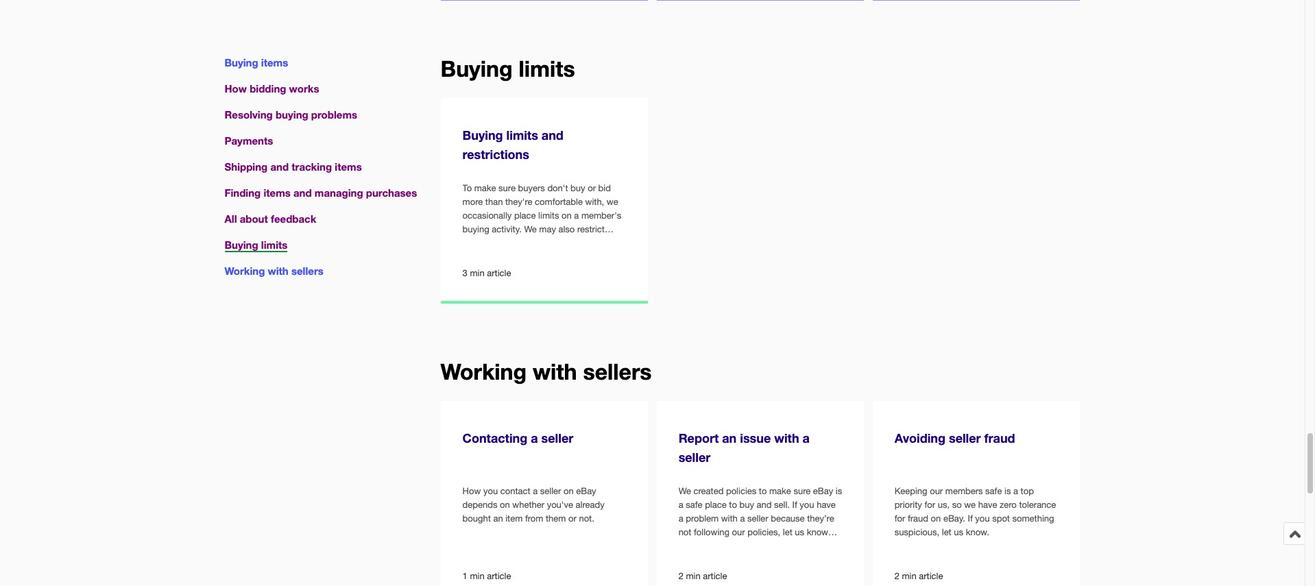 Task type: locate. For each thing, give the bounding box(es) containing it.
1 vertical spatial working
[[441, 358, 527, 384]]

limits
[[519, 55, 575, 81], [506, 127, 538, 142], [538, 210, 559, 221], [261, 239, 288, 251]]

min right 1
[[470, 571, 485, 581]]

ebay for contacting
[[576, 486, 596, 496]]

suspicious,
[[895, 527, 939, 538]]

0 vertical spatial we
[[607, 197, 618, 207]]

how up resolving
[[225, 82, 247, 95]]

working up contacting
[[441, 358, 527, 384]]

avoiding seller fraud
[[895, 430, 1015, 446]]

us down 'ebay.'
[[954, 527, 963, 538]]

we inside we created policies to make sure ebay is a safe place to buy and sell. if you have a problem with a seller because they're not following our policies, let us know and we'll look into it.
[[679, 486, 691, 496]]

1 horizontal spatial make
[[769, 486, 791, 496]]

to right policies
[[759, 486, 767, 496]]

0 vertical spatial you
[[483, 486, 498, 496]]

1 vertical spatial for
[[895, 514, 905, 524]]

limits inside to make sure buyers don't buy or bid more than they're comfortable with, we occasionally place limits on a member's buying activity. we may also restrict buying if we believe a member has violated an ebay policy. 3 min article
[[538, 210, 559, 221]]

1 horizontal spatial working
[[441, 358, 527, 384]]

1 horizontal spatial how
[[463, 486, 481, 496]]

make up 'than'
[[474, 183, 496, 193]]

limits inside buying limits and restrictions
[[506, 127, 538, 142]]

2 vertical spatial we
[[964, 500, 976, 510]]

for left us,
[[925, 500, 935, 510]]

1 2 min article from the left
[[679, 571, 727, 581]]

our
[[930, 486, 943, 496], [732, 527, 745, 538]]

ebay inside we created policies to make sure ebay is a safe place to buy and sell. if you have a problem with a seller because they're not following our policies, let us know and we'll look into it.
[[813, 486, 833, 496]]

us left know in the right bottom of the page
[[795, 527, 804, 538]]

ebay inside how you contact a seller on ebay depends on whether you've already bought an item from them or not.
[[576, 486, 596, 496]]

2 vertical spatial items
[[264, 187, 291, 199]]

1 horizontal spatial let
[[942, 527, 952, 538]]

you up they're
[[800, 500, 814, 510]]

buying items
[[225, 56, 288, 69]]

us
[[795, 527, 804, 538], [954, 527, 963, 538]]

an down if
[[496, 252, 506, 262]]

2 2 from the left
[[895, 571, 900, 581]]

to down policies
[[729, 500, 737, 510]]

items up how bidding works link in the top left of the page
[[261, 56, 288, 69]]

0 vertical spatial safe
[[985, 486, 1002, 496]]

0 vertical spatial buying limits
[[441, 55, 575, 81]]

how inside how you contact a seller on ebay depends on whether you've already bought an item from them or not.
[[463, 486, 481, 496]]

min right 3
[[470, 268, 485, 278]]

if inside we created policies to make sure ebay is a safe place to buy and sell. if you have a problem with a seller because they're not following our policies, let us know and we'll look into it.
[[792, 500, 797, 510]]

2 horizontal spatial we
[[964, 500, 976, 510]]

we inside keeping our members safe is a top priority for us, so we have zero tolerance for fraud on ebay. if you spot something suspicious, let us know.
[[964, 500, 976, 510]]

1 us from the left
[[795, 527, 804, 538]]

0 vertical spatial an
[[496, 252, 506, 262]]

min down suspicious,
[[902, 571, 917, 581]]

seller inside how you contact a seller on ebay depends on whether you've already bought an item from them or not.
[[540, 486, 561, 496]]

article down violated
[[487, 268, 511, 278]]

0 horizontal spatial have
[[817, 500, 836, 510]]

1
[[463, 571, 468, 581]]

1 vertical spatial buy
[[739, 500, 754, 510]]

2 down the not at the bottom right
[[679, 571, 684, 581]]

0 horizontal spatial to
[[729, 500, 737, 510]]

0 horizontal spatial or
[[568, 514, 577, 524]]

0 horizontal spatial working with sellers
[[225, 265, 324, 277]]

let down 'ebay.'
[[942, 527, 952, 538]]

with
[[268, 265, 289, 277], [533, 358, 577, 384], [774, 430, 799, 446], [721, 514, 738, 524]]

1 vertical spatial if
[[968, 514, 973, 524]]

0 horizontal spatial we
[[499, 238, 510, 248]]

0 vertical spatial working with sellers
[[225, 265, 324, 277]]

1 horizontal spatial buy
[[739, 500, 754, 510]]

2 is from the left
[[1005, 486, 1011, 496]]

2
[[679, 571, 684, 581], [895, 571, 900, 581]]

because
[[771, 514, 805, 524]]

you've
[[547, 500, 573, 510]]

an left issue
[[722, 430, 737, 446]]

1 vertical spatial working with sellers
[[441, 358, 652, 384]]

article right 1
[[487, 571, 511, 581]]

0 vertical spatial working
[[225, 265, 265, 277]]

1 min article
[[463, 571, 511, 581]]

ebay inside to make sure buyers don't buy or bid more than they're comfortable with, we occasionally place limits on a member's buying activity. we may also restrict buying if we believe a member has violated an ebay policy. 3 min article
[[508, 252, 529, 262]]

0 vertical spatial our
[[930, 486, 943, 496]]

make
[[474, 183, 496, 193], [769, 486, 791, 496]]

bidding
[[250, 82, 286, 95]]

buying up violated
[[463, 238, 489, 248]]

have up they're
[[817, 500, 836, 510]]

safe up problem
[[686, 500, 702, 510]]

0 vertical spatial buy
[[571, 183, 585, 193]]

you up know.
[[975, 514, 990, 524]]

1 horizontal spatial is
[[1005, 486, 1011, 496]]

1 is from the left
[[836, 486, 842, 496]]

0 vertical spatial items
[[261, 56, 288, 69]]

1 horizontal spatial ebay
[[576, 486, 596, 496]]

1 vertical spatial we
[[679, 486, 691, 496]]

1 horizontal spatial safe
[[985, 486, 1002, 496]]

you inside we created policies to make sure ebay is a safe place to buy and sell. if you have a problem with a seller because they're not following our policies, let us know and we'll look into it.
[[800, 500, 814, 510]]

1 vertical spatial how
[[463, 486, 481, 496]]

0 horizontal spatial sure
[[499, 183, 516, 193]]

with,
[[585, 197, 604, 207]]

and
[[542, 127, 564, 142], [270, 161, 289, 173], [293, 187, 312, 199], [757, 500, 772, 510], [679, 541, 694, 551]]

fraud up suspicious,
[[908, 514, 928, 524]]

1 vertical spatial an
[[722, 430, 737, 446]]

have inside keeping our members safe is a top priority for us, so we have zero tolerance for fraud on ebay. if you spot something suspicious, let us know.
[[978, 500, 997, 510]]

0 vertical spatial how
[[225, 82, 247, 95]]

sure inside to make sure buyers don't buy or bid more than they're comfortable with, we occasionally place limits on a member's buying activity. we may also restrict buying if we believe a member has violated an ebay policy. 3 min article
[[499, 183, 516, 193]]

1 horizontal spatial our
[[930, 486, 943, 496]]

2 horizontal spatial ebay
[[813, 486, 833, 496]]

1 vertical spatial sure
[[794, 486, 811, 496]]

buy
[[571, 183, 585, 193], [739, 500, 754, 510]]

you up the depends
[[483, 486, 498, 496]]

on
[[562, 210, 572, 221], [564, 486, 574, 496], [500, 500, 510, 510], [931, 514, 941, 524]]

them
[[546, 514, 566, 524]]

article down look
[[703, 571, 727, 581]]

2 min article for avoiding seller fraud
[[895, 571, 943, 581]]

resolving buying problems link
[[225, 108, 357, 121]]

for down priority
[[895, 514, 905, 524]]

if up know.
[[968, 514, 973, 524]]

2 down suspicious,
[[895, 571, 900, 581]]

working
[[225, 265, 265, 277], [441, 358, 527, 384]]

has
[[586, 238, 600, 248]]

1 let from the left
[[783, 527, 792, 538]]

0 horizontal spatial you
[[483, 486, 498, 496]]

how bidding works
[[225, 82, 319, 95]]

depends
[[463, 500, 497, 510]]

2 have from the left
[[978, 500, 997, 510]]

have
[[817, 500, 836, 510], [978, 500, 997, 510]]

0 horizontal spatial if
[[792, 500, 797, 510]]

have up spot
[[978, 500, 997, 510]]

min for report an issue with a seller
[[686, 571, 701, 581]]

min
[[470, 268, 485, 278], [470, 571, 485, 581], [686, 571, 701, 581], [902, 571, 917, 581]]

2 min article down we'll
[[679, 571, 727, 581]]

seller right contacting
[[541, 430, 573, 446]]

0 vertical spatial if
[[792, 500, 797, 510]]

1 vertical spatial buying limits
[[225, 239, 288, 251]]

sure up they're
[[499, 183, 516, 193]]

our up into
[[732, 527, 745, 538]]

tracking
[[292, 161, 332, 173]]

1 vertical spatial or
[[568, 514, 577, 524]]

zero
[[1000, 500, 1017, 510]]

believe
[[513, 238, 541, 248]]

article down suspicious,
[[919, 571, 943, 581]]

0 horizontal spatial safe
[[686, 500, 702, 510]]

on down us,
[[931, 514, 941, 524]]

fraud up the zero on the right of the page
[[984, 430, 1015, 446]]

seller up you've
[[540, 486, 561, 496]]

keeping
[[895, 486, 927, 496]]

2 for report an issue with a seller
[[679, 571, 684, 581]]

buying down the works
[[276, 108, 308, 121]]

our up us,
[[930, 486, 943, 496]]

1 vertical spatial items
[[335, 161, 362, 173]]

we up believe
[[524, 224, 537, 234]]

problems
[[311, 108, 357, 121]]

2 horizontal spatial you
[[975, 514, 990, 524]]

shipping and tracking items link
[[225, 161, 362, 173]]

if right the sell.
[[792, 500, 797, 510]]

ebay up already
[[576, 486, 596, 496]]

bought
[[463, 514, 491, 524]]

min inside to make sure buyers don't buy or bid more than they're comfortable with, we occasionally place limits on a member's buying activity. we may also restrict buying if we believe a member has violated an ebay policy. 3 min article
[[470, 268, 485, 278]]

working down buying limits link
[[225, 265, 265, 277]]

article
[[487, 268, 511, 278], [487, 571, 511, 581], [703, 571, 727, 581], [919, 571, 943, 581]]

0 vertical spatial we
[[524, 224, 537, 234]]

a inside keeping our members safe is a top priority for us, so we have zero tolerance for fraud on ebay. if you spot something suspicious, let us know.
[[1013, 486, 1018, 496]]

buy right 'don't'
[[571, 183, 585, 193]]

2 2 min article from the left
[[895, 571, 943, 581]]

member's
[[581, 210, 621, 221]]

purchases
[[366, 187, 417, 199]]

2 vertical spatial you
[[975, 514, 990, 524]]

1 have from the left
[[817, 500, 836, 510]]

0 vertical spatial for
[[925, 500, 935, 510]]

let down because
[[783, 527, 792, 538]]

0 horizontal spatial ebay
[[508, 252, 529, 262]]

0 horizontal spatial 2
[[679, 571, 684, 581]]

an
[[496, 252, 506, 262], [722, 430, 737, 446], [493, 514, 503, 524]]

0 horizontal spatial working
[[225, 265, 265, 277]]

created
[[694, 486, 724, 496]]

on up also
[[562, 210, 572, 221]]

1 2 from the left
[[679, 571, 684, 581]]

with inside we created policies to make sure ebay is a safe place to buy and sell. if you have a problem with a seller because they're not following our policies, let us know and we'll look into it.
[[721, 514, 738, 524]]

0 horizontal spatial place
[[514, 210, 536, 221]]

and up 'don't'
[[542, 127, 564, 142]]

tolerance
[[1019, 500, 1056, 510]]

0 horizontal spatial our
[[732, 527, 745, 538]]

1 vertical spatial place
[[705, 500, 727, 510]]

have inside we created policies to make sure ebay is a safe place to buy and sell. if you have a problem with a seller because they're not following our policies, let us know and we'll look into it.
[[817, 500, 836, 510]]

items up all about feedback link
[[264, 187, 291, 199]]

1 horizontal spatial sure
[[794, 486, 811, 496]]

1 horizontal spatial for
[[925, 500, 935, 510]]

1 horizontal spatial have
[[978, 500, 997, 510]]

safe up the zero on the right of the page
[[985, 486, 1002, 496]]

0 vertical spatial sellers
[[291, 265, 324, 277]]

1 horizontal spatial sellers
[[583, 358, 652, 384]]

2 min article down suspicious,
[[895, 571, 943, 581]]

1 horizontal spatial we
[[679, 486, 691, 496]]

or inside to make sure buyers don't buy or bid more than they're comfortable with, we occasionally place limits on a member's buying activity. we may also restrict buying if we believe a member has violated an ebay policy. 3 min article
[[588, 183, 596, 193]]

1 vertical spatial make
[[769, 486, 791, 496]]

buying
[[441, 55, 513, 81], [225, 56, 258, 69], [463, 127, 503, 142], [225, 239, 258, 251]]

an inside to make sure buyers don't buy or bid more than they're comfortable with, we occasionally place limits on a member's buying activity. we may also restrict buying if we believe a member has violated an ebay policy. 3 min article
[[496, 252, 506, 262]]

all
[[225, 213, 237, 225]]

they're
[[505, 197, 532, 207]]

0 vertical spatial make
[[474, 183, 496, 193]]

0 horizontal spatial us
[[795, 527, 804, 538]]

2 vertical spatial an
[[493, 514, 503, 524]]

min down we'll
[[686, 571, 701, 581]]

article for report an issue with a seller
[[703, 571, 727, 581]]

policies,
[[748, 527, 780, 538]]

sellers
[[291, 265, 324, 277], [583, 358, 652, 384]]

0 vertical spatial or
[[588, 183, 596, 193]]

if
[[792, 500, 797, 510], [968, 514, 973, 524]]

0 horizontal spatial we
[[524, 224, 537, 234]]

1 horizontal spatial us
[[954, 527, 963, 538]]

place down they're
[[514, 210, 536, 221]]

1 vertical spatial our
[[732, 527, 745, 538]]

1 vertical spatial we
[[499, 238, 510, 248]]

0 horizontal spatial how
[[225, 82, 247, 95]]

2 min article for report an issue with a seller
[[679, 571, 727, 581]]

ebay for report
[[813, 486, 833, 496]]

we
[[607, 197, 618, 207], [499, 238, 510, 248], [964, 500, 976, 510]]

we
[[524, 224, 537, 234], [679, 486, 691, 496]]

to
[[759, 486, 767, 496], [729, 500, 737, 510]]

they're
[[807, 514, 834, 524]]

how up the depends
[[463, 486, 481, 496]]

1 horizontal spatial place
[[705, 500, 727, 510]]

0 vertical spatial place
[[514, 210, 536, 221]]

1 horizontal spatial working with sellers
[[441, 358, 652, 384]]

following
[[694, 527, 730, 538]]

0 horizontal spatial 2 min article
[[679, 571, 727, 581]]

sure
[[499, 183, 516, 193], [794, 486, 811, 496]]

1 horizontal spatial 2
[[895, 571, 900, 581]]

for
[[925, 500, 935, 510], [895, 514, 905, 524]]

0 horizontal spatial let
[[783, 527, 792, 538]]

0 vertical spatial to
[[759, 486, 767, 496]]

or left bid
[[588, 183, 596, 193]]

items up managing
[[335, 161, 362, 173]]

activity.
[[492, 224, 522, 234]]

min for contacting a seller
[[470, 571, 485, 581]]

contact
[[500, 486, 530, 496]]

sure up because
[[794, 486, 811, 496]]

or
[[588, 183, 596, 193], [568, 514, 577, 524]]

2 let from the left
[[942, 527, 952, 538]]

seller down report on the bottom right of page
[[679, 450, 711, 465]]

we left created
[[679, 486, 691, 496]]

we right if
[[499, 238, 510, 248]]

make up the sell.
[[769, 486, 791, 496]]

seller
[[541, 430, 573, 446], [949, 430, 981, 446], [679, 450, 711, 465], [540, 486, 561, 496], [747, 514, 768, 524]]

seller up the policies,
[[747, 514, 768, 524]]

ebay down believe
[[508, 252, 529, 262]]

you
[[483, 486, 498, 496], [800, 500, 814, 510], [975, 514, 990, 524]]

buying
[[276, 108, 308, 121], [463, 224, 489, 234], [463, 238, 489, 248]]

1 vertical spatial safe
[[686, 500, 702, 510]]

we down bid
[[607, 197, 618, 207]]

make inside we created policies to make sure ebay is a safe place to buy and sell. if you have a problem with a seller because they're not following our policies, let us know and we'll look into it.
[[769, 486, 791, 496]]

ebay up they're
[[813, 486, 833, 496]]

0 horizontal spatial make
[[474, 183, 496, 193]]

or left not.
[[568, 514, 577, 524]]

1 horizontal spatial or
[[588, 183, 596, 193]]

we right the "so"
[[964, 500, 976, 510]]

feedback
[[271, 213, 316, 225]]

1 horizontal spatial 2 min article
[[895, 571, 943, 581]]

and up the feedback
[[293, 187, 312, 199]]

2 us from the left
[[954, 527, 963, 538]]

fraud
[[984, 430, 1015, 446], [908, 514, 928, 524]]

article for contacting a seller
[[487, 571, 511, 581]]

an left item
[[493, 514, 503, 524]]

violated
[[463, 252, 494, 262]]

place down created
[[705, 500, 727, 510]]

buying down 'occasionally' in the left of the page
[[463, 224, 489, 234]]

you inside how you contact a seller on ebay depends on whether you've already bought an item from them or not.
[[483, 486, 498, 496]]

0 vertical spatial fraud
[[984, 430, 1015, 446]]

resolving
[[225, 108, 273, 121]]

2 for avoiding seller fraud
[[895, 571, 900, 581]]

buy down policies
[[739, 500, 754, 510]]

how
[[225, 82, 247, 95], [463, 486, 481, 496]]

items for buying items
[[261, 56, 288, 69]]

1 vertical spatial you
[[800, 500, 814, 510]]

2 vertical spatial buying
[[463, 238, 489, 248]]

comfortable
[[535, 197, 583, 207]]

0 horizontal spatial buy
[[571, 183, 585, 193]]

1 vertical spatial fraud
[[908, 514, 928, 524]]

0 vertical spatial sure
[[499, 183, 516, 193]]

0 horizontal spatial sellers
[[291, 265, 324, 277]]

1 horizontal spatial if
[[968, 514, 973, 524]]

managing
[[315, 187, 363, 199]]



Task type: describe. For each thing, give the bounding box(es) containing it.
resolving buying problems
[[225, 108, 357, 121]]

shipping and tracking items
[[225, 161, 362, 173]]

and left the tracking
[[270, 161, 289, 173]]

let inside we created policies to make sure ebay is a safe place to buy and sell. if you have a problem with a seller because they're not following our policies, let us know and we'll look into it.
[[783, 527, 792, 538]]

1 vertical spatial buying
[[463, 224, 489, 234]]

3
[[463, 268, 468, 278]]

ebay.
[[943, 514, 965, 524]]

top
[[1021, 486, 1034, 496]]

fraud inside keeping our members safe is a top priority for us, so we have zero tolerance for fraud on ebay. if you spot something suspicious, let us know.
[[908, 514, 928, 524]]

about
[[240, 213, 268, 225]]

our inside keeping our members safe is a top priority for us, so we have zero tolerance for fraud on ebay. if you spot something suspicious, let us know.
[[930, 486, 943, 496]]

how for how you contact a seller on ebay depends on whether you've already bought an item from them or not.
[[463, 486, 481, 496]]

1 vertical spatial sellers
[[583, 358, 652, 384]]

members
[[945, 486, 983, 496]]

report
[[679, 430, 719, 446]]

priority
[[895, 500, 922, 510]]

all about feedback
[[225, 213, 316, 225]]

already
[[576, 500, 605, 510]]

safe inside keeping our members safe is a top priority for us, so we have zero tolerance for fraud on ebay. if you spot something suspicious, let us know.
[[985, 486, 1002, 496]]

on inside to make sure buyers don't buy or bid more than they're comfortable with, we occasionally place limits on a member's buying activity. we may also restrict buying if we believe a member has violated an ebay policy. 3 min article
[[562, 210, 572, 221]]

works
[[289, 82, 319, 95]]

shipping
[[225, 161, 268, 173]]

sell.
[[774, 500, 790, 510]]

more
[[463, 197, 483, 207]]

to make sure buyers don't buy or bid more than they're comfortable with, we occasionally place limits on a member's buying activity. we may also restrict buying if we believe a member has violated an ebay policy. 3 min article
[[463, 183, 621, 278]]

0 horizontal spatial for
[[895, 514, 905, 524]]

than
[[485, 197, 503, 207]]

buying limits link
[[225, 239, 288, 253]]

article inside to make sure buyers don't buy or bid more than they're comfortable with, we occasionally place limits on a member's buying activity. we may also restrict buying if we believe a member has violated an ebay policy. 3 min article
[[487, 268, 511, 278]]

not
[[679, 527, 691, 538]]

not.
[[579, 514, 594, 524]]

how bidding works link
[[225, 82, 319, 95]]

us,
[[938, 500, 950, 510]]

us inside we created policies to make sure ebay is a safe place to buy and sell. if you have a problem with a seller because they're not following our policies, let us know and we'll look into it.
[[795, 527, 804, 538]]

if inside keeping our members safe is a top priority for us, so we have zero tolerance for fraud on ebay. if you spot something suspicious, let us know.
[[968, 514, 973, 524]]

how you contact a seller on ebay depends on whether you've already bought an item from them or not.
[[463, 486, 605, 524]]

contacting
[[463, 430, 527, 446]]

we inside to make sure buyers don't buy or bid more than they're comfortable with, we occasionally place limits on a member's buying activity. we may also restrict buying if we believe a member has violated an ebay policy. 3 min article
[[524, 224, 537, 234]]

seller inside we created policies to make sure ebay is a safe place to buy and sell. if you have a problem with a seller because they're not following our policies, let us know and we'll look into it.
[[747, 514, 768, 524]]

restrictions
[[463, 147, 529, 162]]

on up item
[[500, 500, 510, 510]]

finding
[[225, 187, 261, 199]]

into
[[736, 541, 751, 551]]

our inside we created policies to make sure ebay is a safe place to buy and sell. if you have a problem with a seller because they're not following our policies, let us know and we'll look into it.
[[732, 527, 745, 538]]

if
[[492, 238, 496, 248]]

1 horizontal spatial fraud
[[984, 430, 1015, 446]]

contacting a seller
[[463, 430, 573, 446]]

from
[[525, 514, 543, 524]]

a inside how you contact a seller on ebay depends on whether you've already bought an item from them or not.
[[533, 486, 538, 496]]

limits inside buying limits link
[[261, 239, 288, 251]]

finding items and managing purchases link
[[225, 187, 417, 199]]

item
[[505, 514, 523, 524]]

payments
[[225, 134, 273, 147]]

policies
[[726, 486, 756, 496]]

on inside keeping our members safe is a top priority for us, so we have zero tolerance for fraud on ebay. if you spot something suspicious, let us know.
[[931, 514, 941, 524]]

article for avoiding seller fraud
[[919, 571, 943, 581]]

buying items link
[[225, 56, 288, 69]]

know.
[[966, 527, 989, 538]]

seller right avoiding
[[949, 430, 981, 446]]

buying limits and restrictions
[[463, 127, 564, 162]]

working with sellers link
[[225, 265, 324, 277]]

we'll
[[696, 541, 714, 551]]

or inside how you contact a seller on ebay depends on whether you've already bought an item from them or not.
[[568, 514, 577, 524]]

something
[[1012, 514, 1054, 524]]

1 vertical spatial to
[[729, 500, 737, 510]]

and left the sell.
[[757, 500, 772, 510]]

how for how bidding works
[[225, 82, 247, 95]]

to
[[463, 183, 472, 193]]

whether
[[512, 500, 544, 510]]

know
[[807, 527, 828, 538]]

look
[[717, 541, 733, 551]]

is inside keeping our members safe is a top priority for us, so we have zero tolerance for fraud on ebay. if you spot something suspicious, let us know.
[[1005, 486, 1011, 496]]

problem
[[686, 514, 719, 524]]

all about feedback link
[[225, 213, 316, 225]]

it.
[[753, 541, 760, 551]]

place inside to make sure buyers don't buy or bid more than they're comfortable with, we occasionally place limits on a member's buying activity. we may also restrict buying if we believe a member has violated an ebay policy. 3 min article
[[514, 210, 536, 221]]

safe inside we created policies to make sure ebay is a safe place to buy and sell. if you have a problem with a seller because they're not following our policies, let us know and we'll look into it.
[[686, 500, 702, 510]]

is inside we created policies to make sure ebay is a safe place to buy and sell. if you have a problem with a seller because they're not following our policies, let us know and we'll look into it.
[[836, 486, 842, 496]]

0 horizontal spatial buying limits
[[225, 239, 288, 251]]

don't
[[547, 183, 568, 193]]

so
[[952, 500, 962, 510]]

issue
[[740, 430, 771, 446]]

and down the not at the bottom right
[[679, 541, 694, 551]]

bid
[[598, 183, 611, 193]]

buy inside to make sure buyers don't buy or bid more than they're comfortable with, we occasionally place limits on a member's buying activity. we may also restrict buying if we believe a member has violated an ebay policy. 3 min article
[[571, 183, 585, 193]]

payments link
[[225, 134, 273, 147]]

an inside report an issue with a seller
[[722, 430, 737, 446]]

buy inside we created policies to make sure ebay is a safe place to buy and sell. if you have a problem with a seller because they're not following our policies, let us know and we'll look into it.
[[739, 500, 754, 510]]

may
[[539, 224, 556, 234]]

1 horizontal spatial buying limits
[[441, 55, 575, 81]]

with inside report an issue with a seller
[[774, 430, 799, 446]]

and inside buying limits and restrictions
[[542, 127, 564, 142]]

we created policies to make sure ebay is a safe place to buy and sell. if you have a problem with a seller because they're not following our policies, let us know and we'll look into it.
[[679, 486, 842, 551]]

spot
[[992, 514, 1010, 524]]

avoiding
[[895, 430, 946, 446]]

an inside how you contact a seller on ebay depends on whether you've already bought an item from them or not.
[[493, 514, 503, 524]]

seller inside report an issue with a seller
[[679, 450, 711, 465]]

a inside report an issue with a seller
[[803, 430, 810, 446]]

sure inside we created policies to make sure ebay is a safe place to buy and sell. if you have a problem with a seller because they're not following our policies, let us know and we'll look into it.
[[794, 486, 811, 496]]

on up you've
[[564, 486, 574, 496]]

also
[[558, 224, 575, 234]]

report an issue with a seller
[[679, 430, 810, 465]]

1 horizontal spatial we
[[607, 197, 618, 207]]

member
[[551, 238, 584, 248]]

make inside to make sure buyers don't buy or bid more than they're comfortable with, we occasionally place limits on a member's buying activity. we may also restrict buying if we believe a member has violated an ebay policy. 3 min article
[[474, 183, 496, 193]]

items for finding items and managing purchases
[[264, 187, 291, 199]]

you inside keeping our members safe is a top priority for us, so we have zero tolerance for fraud on ebay. if you spot something suspicious, let us know.
[[975, 514, 990, 524]]

buyers
[[518, 183, 545, 193]]

keeping our members safe is a top priority for us, so we have zero tolerance for fraud on ebay. if you spot something suspicious, let us know.
[[895, 486, 1056, 538]]

1 horizontal spatial to
[[759, 486, 767, 496]]

occasionally
[[463, 210, 512, 221]]

buying inside buying limits and restrictions
[[463, 127, 503, 142]]

min for avoiding seller fraud
[[902, 571, 917, 581]]

0 vertical spatial buying
[[276, 108, 308, 121]]

place inside we created policies to make sure ebay is a safe place to buy and sell. if you have a problem with a seller because they're not following our policies, let us know and we'll look into it.
[[705, 500, 727, 510]]

us inside keeping our members safe is a top priority for us, so we have zero tolerance for fraud on ebay. if you spot something suspicious, let us know.
[[954, 527, 963, 538]]

finding items and managing purchases
[[225, 187, 417, 199]]

let inside keeping our members safe is a top priority for us, so we have zero tolerance for fraud on ebay. if you spot something suspicious, let us know.
[[942, 527, 952, 538]]



Task type: vqa. For each thing, say whether or not it's contained in the screenshot.
have inside Keeping our members safe is a top priority for us, so we have zero tolerance for fraud on eBay. If you spot something suspicious, let us know.
yes



